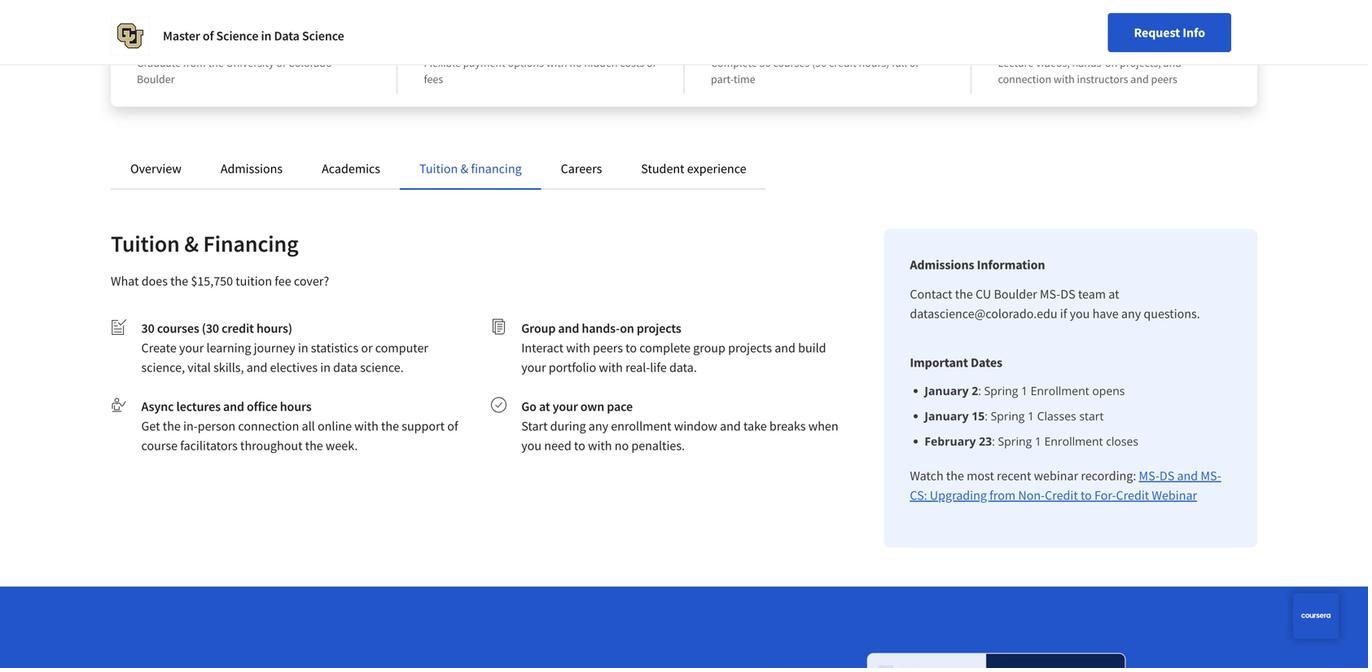 Task type: describe. For each thing, give the bounding box(es) containing it.
tuition for tuition & financing
[[420, 160, 458, 177]]

student experience
[[641, 160, 747, 177]]

and left build on the right bottom of the page
[[775, 340, 796, 356]]

university
[[226, 55, 274, 70]]

recent
[[997, 468, 1032, 484]]

all
[[302, 418, 315, 434]]

throughout
[[240, 437, 303, 454]]

cover?
[[294, 273, 329, 289]]

boulder inside contact the cu boulder ms-ds team at datascience@colorado.edu if you have any questions.
[[994, 286, 1038, 302]]

the inside contact the cu boulder ms-ds team at datascience@colorado.edu if you have any questions.
[[955, 286, 973, 302]]

fees
[[424, 72, 443, 86]]

group and hands-on projects interact with peers to complete group projects and build your portfolio with real-life data.
[[522, 320, 826, 376]]

build
[[798, 340, 826, 356]]

admissions for admissions information
[[910, 257, 975, 273]]

data
[[274, 28, 300, 44]]

week.
[[326, 437, 358, 454]]

computer
[[375, 340, 428, 356]]

graduate
[[137, 55, 181, 70]]

100%
[[998, 33, 1037, 53]]

no inside go at your own pace start during any enrollment window and take breaks when you need to with no penalties.
[[615, 437, 629, 454]]

the up upgrading
[[947, 468, 964, 484]]

async
[[141, 398, 174, 415]]

tuition & financing
[[111, 229, 299, 258]]

2 vertical spatial in
[[320, 359, 331, 376]]

of inside fully accredited online program graduate from the university of colorado boulder
[[276, 55, 286, 70]]

credit inside 30 courses (30 credit hours) create your learning journey in statistics or computer science, vital skills, and electives in data science.
[[222, 320, 254, 336]]

$15,750
[[191, 273, 233, 289]]

the right does
[[170, 273, 188, 289]]

learning inside 30 courses (30 credit hours) create your learning journey in statistics or computer science, vital skills, and electives in data science.
[[207, 340, 251, 356]]

most
[[967, 468, 995, 484]]

credit inside complete 30 courses (30 credit hours) full or part-time
[[829, 55, 857, 70]]

0 vertical spatial projects
[[637, 320, 682, 336]]

2 credit from the left
[[1117, 487, 1150, 503]]

fully accredited online program graduate from the university of colorado boulder
[[137, 33, 356, 86]]

1 for 23
[[1035, 433, 1042, 449]]

or inside 30 courses (30 credit hours) create your learning journey in statistics or computer science, vital skills, and electives in data science.
[[361, 340, 373, 356]]

spring for 2
[[985, 383, 1019, 398]]

go
[[522, 398, 537, 415]]

complete 30 courses (30 credit hours) full or part-time
[[711, 55, 920, 86]]

time
[[734, 72, 756, 86]]

need
[[544, 437, 572, 454]]

or for flexible payment options with no hidden costs or fees
[[647, 55, 657, 70]]

electives
[[270, 359, 318, 376]]

options
[[508, 55, 544, 70]]

1 for 15
[[1028, 408, 1035, 424]]

your inside go at your own pace start during any enrollment window and take breaks when you need to with no penalties.
[[553, 398, 578, 415]]

any inside contact the cu boulder ms-ds team at datascience@colorado.edu if you have any questions.
[[1122, 305, 1141, 322]]

course
[[141, 437, 178, 454]]

lectures
[[176, 398, 221, 415]]

or for complete 30 courses (30 credit hours) full or part-time
[[910, 55, 920, 70]]

january for january 2 : spring 1 enrollment opens
[[925, 383, 969, 398]]

questions.
[[1144, 305, 1201, 322]]

and down "request info" button
[[1164, 55, 1182, 70]]

from inside ms-ds and ms- cs: upgrading from non-credit to for-credit webinar
[[990, 487, 1016, 503]]

and inside 'async lectures and office hours get the in-person connection all online with the support of course facilitators throughout the week.'
[[223, 398, 244, 415]]

classes
[[1038, 408, 1077, 424]]

on inside group and hands-on projects interact with peers to complete group projects and build your portfolio with real-life data.
[[620, 320, 634, 336]]

webinar
[[1152, 487, 1198, 503]]

your inside 30 courses (30 credit hours) create your learning journey in statistics or computer science, vital skills, and electives in data science.
[[179, 340, 204, 356]]

financing
[[203, 229, 299, 258]]

courses inside complete 30 courses (30 credit hours) full or part-time
[[773, 55, 810, 70]]

on inside 100% online learning lecture videos, hands-on projects, and connection with instructors and peers
[[1106, 55, 1118, 70]]

and inside go at your own pace start during any enrollment window and take breaks when you need to with no penalties.
[[720, 418, 741, 434]]

request
[[1134, 24, 1181, 41]]

january for january 15 : spring 1 classes start
[[925, 408, 969, 424]]

own
[[581, 398, 605, 415]]

you inside go at your own pace start during any enrollment window and take breaks when you need to with no penalties.
[[522, 437, 542, 454]]

careers link
[[561, 160, 602, 177]]

instructors
[[1077, 72, 1129, 86]]

group
[[693, 340, 726, 356]]

request info
[[1134, 24, 1206, 41]]

embedded module image image
[[754, 626, 1169, 668]]

penalties.
[[632, 437, 685, 454]]

cs:
[[910, 487, 928, 503]]

complete
[[711, 55, 757, 70]]

online inside fully accredited online program graduate from the university of colorado boulder
[[250, 33, 293, 53]]

team
[[1078, 286, 1106, 302]]

from inside fully accredited online program graduate from the university of colorado boulder
[[183, 55, 206, 70]]

february
[[925, 433, 976, 449]]

create
[[141, 340, 177, 356]]

statistics
[[311, 340, 359, 356]]

what does the $15,750 tuition fee cover?
[[111, 273, 329, 289]]

peers inside group and hands-on projects interact with peers to complete group projects and build your portfolio with real-life data.
[[593, 340, 623, 356]]

ms-ds and ms- cs: upgrading from non-credit to for-credit webinar link
[[910, 468, 1222, 503]]

hands- inside 100% online learning lecture videos, hands-on projects, and connection with instructors and peers
[[1073, 55, 1106, 70]]

pace
[[607, 398, 633, 415]]

academics link
[[322, 160, 380, 177]]

and down 'projects,'
[[1131, 72, 1149, 86]]

: for february 23
[[992, 433, 995, 449]]

colorado
[[288, 55, 332, 70]]

contact
[[910, 286, 953, 302]]

opens
[[1093, 383, 1125, 398]]

take
[[744, 418, 767, 434]]

the down all on the left bottom of the page
[[305, 437, 323, 454]]

journey
[[254, 340, 295, 356]]

january 2 : spring 1 enrollment opens
[[925, 383, 1125, 398]]

15
[[972, 408, 985, 424]]

request info button
[[1108, 13, 1232, 52]]

flexible
[[424, 55, 461, 70]]

student
[[641, 160, 685, 177]]

100% online learning lecture videos, hands-on projects, and connection with instructors and peers
[[998, 33, 1182, 86]]

life
[[650, 359, 667, 376]]

start
[[522, 418, 548, 434]]

0 vertical spatial in
[[261, 28, 272, 44]]

tuition & financing link
[[420, 160, 522, 177]]

connection for online
[[998, 72, 1052, 86]]

fully
[[137, 33, 170, 53]]

peers inside 100% online learning lecture videos, hands-on projects, and connection with instructors and peers
[[1152, 72, 1178, 86]]

overview
[[130, 160, 182, 177]]

february 23 : spring 1 enrollment closes
[[925, 433, 1139, 449]]

experience
[[687, 160, 747, 177]]

1 horizontal spatial in
[[298, 340, 308, 356]]

the left in-
[[163, 418, 181, 434]]

hands- inside group and hands-on projects interact with peers to complete group projects and build your portfolio with real-life data.
[[582, 320, 620, 336]]

and right group
[[558, 320, 579, 336]]



Task type: vqa. For each thing, say whether or not it's contained in the screenshot.
"While"
no



Task type: locate. For each thing, give the bounding box(es) containing it.
list item containing february 23
[[925, 433, 1232, 450]]

hours
[[280, 398, 312, 415]]

and up person
[[223, 398, 244, 415]]

1 vertical spatial you
[[522, 437, 542, 454]]

enrollment down classes
[[1045, 433, 1104, 449]]

0 horizontal spatial your
[[179, 340, 204, 356]]

enrollment for opens
[[1031, 383, 1090, 398]]

0 vertical spatial january
[[925, 383, 969, 398]]

to inside ms-ds and ms- cs: upgrading from non-credit to for-credit webinar
[[1081, 487, 1092, 503]]

list item up start at right
[[925, 382, 1232, 399]]

0 vertical spatial spring
[[985, 383, 1019, 398]]

on
[[1106, 55, 1118, 70], [620, 320, 634, 336]]

any
[[1122, 305, 1141, 322], [589, 418, 609, 434]]

ds up if
[[1061, 286, 1076, 302]]

with inside 'async lectures and office hours get the in-person connection all online with the support of course facilitators throughout the week.'
[[355, 418, 379, 434]]

projects up complete
[[637, 320, 682, 336]]

with up portfolio
[[566, 340, 590, 356]]

on up instructors
[[1106, 55, 1118, 70]]

ds up webinar
[[1160, 468, 1175, 484]]

1 vertical spatial boulder
[[994, 286, 1038, 302]]

tuition for tuition & financing
[[111, 229, 180, 258]]

2 list item from the top
[[925, 407, 1232, 424]]

credit down the recording:
[[1117, 487, 1150, 503]]

of inside 'async lectures and office hours get the in-person connection all online with the support of course facilitators throughout the week.'
[[447, 418, 458, 434]]

on up real-
[[620, 320, 634, 336]]

1 vertical spatial list item
[[925, 407, 1232, 424]]

0 horizontal spatial hands-
[[582, 320, 620, 336]]

0 vertical spatial your
[[179, 340, 204, 356]]

credit left full
[[829, 55, 857, 70]]

0 vertical spatial you
[[1070, 305, 1090, 322]]

hours) inside 30 courses (30 credit hours) create your learning journey in statistics or computer science, vital skills, and electives in data science.
[[257, 320, 292, 336]]

1 horizontal spatial any
[[1122, 305, 1141, 322]]

support
[[402, 418, 445, 434]]

master of science in data science
[[163, 28, 344, 44]]

to right need
[[574, 437, 586, 454]]

to inside go at your own pace start during any enrollment window and take breaks when you need to with no penalties.
[[574, 437, 586, 454]]

and inside 30 courses (30 credit hours) create your learning journey in statistics or computer science, vital skills, and electives in data science.
[[247, 359, 268, 376]]

0 horizontal spatial (30
[[202, 320, 219, 336]]

window
[[674, 418, 718, 434]]

master
[[163, 28, 200, 44]]

1 horizontal spatial tuition
[[420, 160, 458, 177]]

contact the cu boulder ms-ds team at datascience@colorado.edu if you have any questions.
[[910, 286, 1201, 322]]

0 horizontal spatial peers
[[593, 340, 623, 356]]

hands- up portfolio
[[582, 320, 620, 336]]

1 vertical spatial projects
[[728, 340, 772, 356]]

portfolio
[[549, 359, 596, 376]]

: for january 15
[[985, 408, 988, 424]]

the left support
[[381, 418, 399, 434]]

1 horizontal spatial :
[[985, 408, 988, 424]]

non-
[[1019, 487, 1045, 503]]

you down start
[[522, 437, 542, 454]]

january left the 2
[[925, 383, 969, 398]]

: for january 2
[[979, 383, 982, 398]]

: up 23
[[985, 408, 988, 424]]

january
[[925, 383, 969, 398], [925, 408, 969, 424]]

of right support
[[447, 418, 458, 434]]

with inside 100% online learning lecture videos, hands-on projects, and connection with instructors and peers
[[1054, 72, 1075, 86]]

0 vertical spatial at
[[1109, 286, 1120, 302]]

important dates
[[910, 354, 1003, 371]]

30 courses (30 credit hours) create your learning journey in statistics or computer science, vital skills, and electives in data science.
[[141, 320, 428, 376]]

0 horizontal spatial hours)
[[257, 320, 292, 336]]

courses up create
[[157, 320, 199, 336]]

1 vertical spatial no
[[615, 437, 629, 454]]

no down "enrollment"
[[615, 437, 629, 454]]

spring right "15"
[[991, 408, 1025, 424]]

enrollment up classes
[[1031, 383, 1090, 398]]

2 vertical spatial of
[[447, 418, 458, 434]]

1 vertical spatial 1
[[1028, 408, 1035, 424]]

tuition
[[236, 273, 272, 289]]

or right full
[[910, 55, 920, 70]]

your down interact
[[522, 359, 546, 376]]

with up week.
[[355, 418, 379, 434]]

0 vertical spatial admissions
[[221, 160, 283, 177]]

1 horizontal spatial connection
[[998, 72, 1052, 86]]

async lectures and office hours get the in-person connection all online with the support of course facilitators throughout the week.
[[141, 398, 458, 454]]

0 horizontal spatial ms-
[[1040, 286, 1061, 302]]

science.
[[360, 359, 404, 376]]

academics
[[322, 160, 380, 177]]

does
[[142, 273, 168, 289]]

1 horizontal spatial at
[[1109, 286, 1120, 302]]

1 horizontal spatial or
[[647, 55, 657, 70]]

1 vertical spatial january
[[925, 408, 969, 424]]

credit down webinar
[[1045, 487, 1078, 503]]

0 horizontal spatial connection
[[238, 418, 299, 434]]

list item containing january 15
[[925, 407, 1232, 424]]

science up colorado
[[302, 28, 344, 44]]

for-
[[1095, 487, 1117, 503]]

2 vertical spatial spring
[[998, 433, 1032, 449]]

list
[[917, 382, 1232, 450]]

at inside go at your own pace start during any enrollment window and take breaks when you need to with no penalties.
[[539, 398, 550, 415]]

ms-ds and ms- cs: upgrading from non-credit to for-credit webinar
[[910, 468, 1222, 503]]

at up have
[[1109, 286, 1120, 302]]

0 horizontal spatial :
[[979, 383, 982, 398]]

: up "15"
[[979, 383, 982, 398]]

tuition up does
[[111, 229, 180, 258]]

0 vertical spatial tuition
[[420, 160, 458, 177]]

2 horizontal spatial of
[[447, 418, 458, 434]]

1 vertical spatial connection
[[238, 418, 299, 434]]

list item down start at right
[[925, 433, 1232, 450]]

program
[[297, 33, 356, 53]]

0 horizontal spatial to
[[574, 437, 586, 454]]

1 vertical spatial (30
[[202, 320, 219, 336]]

2 horizontal spatial :
[[992, 433, 995, 449]]

science up the university
[[216, 28, 259, 44]]

in
[[261, 28, 272, 44], [298, 340, 308, 356], [320, 359, 331, 376]]

or up science.
[[361, 340, 373, 356]]

30 up create
[[141, 320, 155, 336]]

0 vertical spatial hours)
[[859, 55, 890, 70]]

spring for 15
[[991, 408, 1025, 424]]

connection inside 'async lectures and office hours get the in-person connection all online with the support of course facilitators throughout the week.'
[[238, 418, 299, 434]]

ds inside contact the cu boulder ms-ds team at datascience@colorado.edu if you have any questions.
[[1061, 286, 1076, 302]]

0 horizontal spatial on
[[620, 320, 634, 336]]

courses right complete
[[773, 55, 810, 70]]

spring right the 2
[[985, 383, 1019, 398]]

upgrading
[[930, 487, 987, 503]]

connection up 'throughout'
[[238, 418, 299, 434]]

0 vertical spatial list item
[[925, 382, 1232, 399]]

with down videos,
[[1054, 72, 1075, 86]]

2 horizontal spatial ms-
[[1201, 468, 1222, 484]]

1 horizontal spatial to
[[626, 340, 637, 356]]

credit up skills,
[[222, 320, 254, 336]]

enrollment
[[1031, 383, 1090, 398], [1045, 433, 1104, 449]]

1 horizontal spatial from
[[990, 487, 1016, 503]]

ms- inside contact the cu boulder ms-ds team at datascience@colorado.edu if you have any questions.
[[1040, 286, 1061, 302]]

0 vertical spatial learning
[[1087, 33, 1144, 53]]

peers up portfolio
[[593, 340, 623, 356]]

enrollment
[[611, 418, 672, 434]]

1 vertical spatial enrollment
[[1045, 433, 1104, 449]]

during
[[550, 418, 586, 434]]

1 up "january 15 : spring 1 classes start"
[[1022, 383, 1028, 398]]

full
[[892, 55, 908, 70]]

hands-
[[1073, 55, 1106, 70], [582, 320, 620, 336]]

1 horizontal spatial boulder
[[994, 286, 1038, 302]]

1 horizontal spatial projects
[[728, 340, 772, 356]]

connection down "lecture"
[[998, 72, 1052, 86]]

learning up skills,
[[207, 340, 251, 356]]

tuition & financing
[[420, 160, 522, 177]]

to up real-
[[626, 340, 637, 356]]

learning up 'projects,'
[[1087, 33, 1144, 53]]

online up the university
[[250, 33, 293, 53]]

group
[[522, 320, 556, 336]]

credit
[[1045, 487, 1078, 503], [1117, 487, 1150, 503]]

to inside group and hands-on projects interact with peers to complete group projects and build your portfolio with real-life data.
[[626, 340, 637, 356]]

2 vertical spatial to
[[1081, 487, 1092, 503]]

start
[[1080, 408, 1104, 424]]

1 vertical spatial on
[[620, 320, 634, 336]]

1 up the february 23 : spring 1 enrollment closes
[[1028, 408, 1035, 424]]

the inside fully accredited online program graduate from the university of colorado boulder
[[208, 55, 224, 70]]

2
[[972, 383, 979, 398]]

if
[[1061, 305, 1068, 322]]

0 horizontal spatial science
[[216, 28, 259, 44]]

2 science from the left
[[302, 28, 344, 44]]

or inside complete 30 courses (30 credit hours) full or part-time
[[910, 55, 920, 70]]

1 horizontal spatial hours)
[[859, 55, 890, 70]]

closes
[[1106, 433, 1139, 449]]

1 credit from the left
[[1045, 487, 1078, 503]]

connection inside 100% online learning lecture videos, hands-on projects, and connection with instructors and peers
[[998, 72, 1052, 86]]

(30 inside 30 courses (30 credit hours) create your learning journey in statistics or computer science, vital skills, and electives in data science.
[[202, 320, 219, 336]]

hours) up "journey"
[[257, 320, 292, 336]]

any right have
[[1122, 305, 1141, 322]]

1 vertical spatial 30
[[141, 320, 155, 336]]

watch the most recent webinar recording:
[[910, 468, 1139, 484]]

(30 left full
[[812, 55, 827, 70]]

1 horizontal spatial no
[[615, 437, 629, 454]]

person
[[198, 418, 236, 434]]

any inside go at your own pace start during any enrollment window and take breaks when you need to with no penalties.
[[589, 418, 609, 434]]

0 vertical spatial ds
[[1061, 286, 1076, 302]]

learning inside 100% online learning lecture videos, hands-on projects, and connection with instructors and peers
[[1087, 33, 1144, 53]]

recording:
[[1081, 468, 1137, 484]]

science
[[216, 28, 259, 44], [302, 28, 344, 44]]

and down "journey"
[[247, 359, 268, 376]]

0 vertical spatial :
[[979, 383, 982, 398]]

your up vital
[[179, 340, 204, 356]]

credit
[[829, 55, 857, 70], [222, 320, 254, 336]]

1 horizontal spatial (30
[[812, 55, 827, 70]]

admissions link
[[221, 160, 283, 177]]

projects,
[[1120, 55, 1161, 70]]

to left for- on the bottom
[[1081, 487, 1092, 503]]

1 horizontal spatial of
[[276, 55, 286, 70]]

spring down "january 15 : spring 1 classes start"
[[998, 433, 1032, 449]]

you right if
[[1070, 305, 1090, 322]]

at right go
[[539, 398, 550, 415]]

1 horizontal spatial you
[[1070, 305, 1090, 322]]

1 list item from the top
[[925, 382, 1232, 399]]

0 vertical spatial of
[[203, 28, 214, 44]]

from down "accredited" at the left top
[[183, 55, 206, 70]]

and inside ms-ds and ms- cs: upgrading from non-credit to for-credit webinar
[[1178, 468, 1198, 484]]

1 horizontal spatial learning
[[1087, 33, 1144, 53]]

1 vertical spatial at
[[539, 398, 550, 415]]

facilitators
[[180, 437, 238, 454]]

0 vertical spatial peers
[[1152, 72, 1178, 86]]

and left "take"
[[720, 418, 741, 434]]

1 horizontal spatial credit
[[829, 55, 857, 70]]

accredited
[[174, 33, 247, 53]]

0 horizontal spatial no
[[570, 55, 582, 70]]

hidden
[[584, 55, 618, 70]]

2 horizontal spatial your
[[553, 398, 578, 415]]

0 horizontal spatial 30
[[141, 320, 155, 336]]

2 vertical spatial 1
[[1035, 433, 1042, 449]]

january up february
[[925, 408, 969, 424]]

& for financing
[[461, 160, 469, 177]]

real-
[[626, 359, 650, 376]]

30 right complete
[[760, 55, 771, 70]]

connection for lectures
[[238, 418, 299, 434]]

1 horizontal spatial 30
[[760, 55, 771, 70]]

in-
[[183, 418, 198, 434]]

and up webinar
[[1178, 468, 1198, 484]]

list containing january 2
[[917, 382, 1232, 450]]

& for financing
[[184, 229, 199, 258]]

with down own
[[588, 437, 612, 454]]

boulder inside fully accredited online program graduate from the university of colorado boulder
[[137, 72, 175, 86]]

from down recent
[[990, 487, 1016, 503]]

with left real-
[[599, 359, 623, 376]]

costs
[[620, 55, 644, 70]]

of right master
[[203, 28, 214, 44]]

with inside flexible payment options with no hidden costs or fees
[[546, 55, 567, 70]]

overview link
[[130, 160, 182, 177]]

projects right group
[[728, 340, 772, 356]]

0 horizontal spatial &
[[184, 229, 199, 258]]

any down own
[[589, 418, 609, 434]]

spring for 23
[[998, 433, 1032, 449]]

data.
[[670, 359, 697, 376]]

30
[[760, 55, 771, 70], [141, 320, 155, 336]]

connection
[[998, 72, 1052, 86], [238, 418, 299, 434]]

boulder down graduate
[[137, 72, 175, 86]]

1 horizontal spatial science
[[302, 28, 344, 44]]

1 horizontal spatial your
[[522, 359, 546, 376]]

in left data on the top left of page
[[261, 28, 272, 44]]

the down "accredited" at the left top
[[208, 55, 224, 70]]

:
[[979, 383, 982, 398], [985, 408, 988, 424], [992, 433, 995, 449]]

your inside group and hands-on projects interact with peers to complete group projects and build your portfolio with real-life data.
[[522, 359, 546, 376]]

lecture
[[998, 55, 1034, 70]]

0 horizontal spatial credit
[[1045, 487, 1078, 503]]

with right options
[[546, 55, 567, 70]]

enrollment for closes
[[1045, 433, 1104, 449]]

admissions information
[[910, 257, 1046, 273]]

2 january from the top
[[925, 408, 969, 424]]

0 vertical spatial (30
[[812, 55, 827, 70]]

office
[[247, 398, 277, 415]]

0 horizontal spatial boulder
[[137, 72, 175, 86]]

admissions for admissions
[[221, 160, 283, 177]]

admissions up financing
[[221, 160, 283, 177]]

list item containing january 2
[[925, 382, 1232, 399]]

0 horizontal spatial courses
[[157, 320, 199, 336]]

0 horizontal spatial ds
[[1061, 286, 1076, 302]]

no left hidden
[[570, 55, 582, 70]]

0 vertical spatial to
[[626, 340, 637, 356]]

0 vertical spatial enrollment
[[1031, 383, 1090, 398]]

january 15 : spring 1 classes start
[[925, 408, 1104, 424]]

1 vertical spatial your
[[522, 359, 546, 376]]

1 vertical spatial learning
[[207, 340, 251, 356]]

0 horizontal spatial admissions
[[221, 160, 283, 177]]

the
[[208, 55, 224, 70], [170, 273, 188, 289], [955, 286, 973, 302], [163, 418, 181, 434], [381, 418, 399, 434], [305, 437, 323, 454], [947, 468, 964, 484]]

or right costs
[[647, 55, 657, 70]]

2 horizontal spatial online
[[1040, 33, 1084, 53]]

1 for 2
[[1022, 383, 1028, 398]]

courses inside 30 courses (30 credit hours) create your learning journey in statistics or computer science, vital skills, and electives in data science.
[[157, 320, 199, 336]]

1 january from the top
[[925, 383, 969, 398]]

payment
[[463, 55, 506, 70]]

1 vertical spatial of
[[276, 55, 286, 70]]

1 horizontal spatial ms-
[[1139, 468, 1160, 484]]

careers
[[561, 160, 602, 177]]

1 vertical spatial ds
[[1160, 468, 1175, 484]]

30 inside 30 courses (30 credit hours) create your learning journey in statistics or computer science, vital skills, and electives in data science.
[[141, 320, 155, 336]]

1 horizontal spatial courses
[[773, 55, 810, 70]]

with inside go at your own pace start during any enrollment window and take breaks when you need to with no penalties.
[[588, 437, 612, 454]]

in up electives
[[298, 340, 308, 356]]

hands- up instructors
[[1073, 55, 1106, 70]]

hours) left full
[[859, 55, 890, 70]]

1 vertical spatial credit
[[222, 320, 254, 336]]

watch
[[910, 468, 944, 484]]

list item down 'opens'
[[925, 407, 1232, 424]]

3 list item from the top
[[925, 433, 1232, 450]]

1 vertical spatial courses
[[157, 320, 199, 336]]

1 vertical spatial admissions
[[910, 257, 975, 273]]

at inside contact the cu boulder ms-ds team at datascience@colorado.edu if you have any questions.
[[1109, 286, 1120, 302]]

financing
[[471, 160, 522, 177]]

admissions up contact
[[910, 257, 975, 273]]

(30 up vital
[[202, 320, 219, 336]]

0 vertical spatial any
[[1122, 305, 1141, 322]]

your up during
[[553, 398, 578, 415]]

online up videos,
[[1040, 33, 1084, 53]]

admissions
[[221, 160, 283, 177], [910, 257, 975, 273]]

1 vertical spatial hands-
[[582, 320, 620, 336]]

go at your own pace start during any enrollment window and take breaks when you need to with no penalties.
[[522, 398, 839, 454]]

0 horizontal spatial at
[[539, 398, 550, 415]]

: down "january 15 : spring 1 classes start"
[[992, 433, 995, 449]]

1 vertical spatial spring
[[991, 408, 1025, 424]]

you
[[1070, 305, 1090, 322], [522, 437, 542, 454]]

0 horizontal spatial in
[[261, 28, 272, 44]]

list item
[[925, 382, 1232, 399], [925, 407, 1232, 424], [925, 433, 1232, 450]]

from
[[183, 55, 206, 70], [990, 487, 1016, 503]]

& left financing on the left of page
[[461, 160, 469, 177]]

boulder down information
[[994, 286, 1038, 302]]

1 down classes
[[1035, 433, 1042, 449]]

and
[[1164, 55, 1182, 70], [1131, 72, 1149, 86], [558, 320, 579, 336], [775, 340, 796, 356], [247, 359, 268, 376], [223, 398, 244, 415], [720, 418, 741, 434], [1178, 468, 1198, 484]]

flexible payment options with no hidden costs or fees
[[424, 55, 657, 86]]

1 vertical spatial tuition
[[111, 229, 180, 258]]

online inside 100% online learning lecture videos, hands-on projects, and connection with instructors and peers
[[1040, 33, 1084, 53]]

interact
[[522, 340, 564, 356]]

skills,
[[214, 359, 244, 376]]

tuition left financing on the left of page
[[420, 160, 458, 177]]

in left data
[[320, 359, 331, 376]]

(30 inside complete 30 courses (30 credit hours) full or part-time
[[812, 55, 827, 70]]

of down data on the top left of page
[[276, 55, 286, 70]]

30 inside complete 30 courses (30 credit hours) full or part-time
[[760, 55, 771, 70]]

online inside 'async lectures and office hours get the in-person connection all online with the support of course facilitators throughout the week.'
[[318, 418, 352, 434]]

the left cu
[[955, 286, 973, 302]]

hours)
[[859, 55, 890, 70], [257, 320, 292, 336]]

university of colorado boulder logo image
[[111, 16, 150, 55]]

you inside contact the cu boulder ms-ds team at datascience@colorado.edu if you have any questions.
[[1070, 305, 1090, 322]]

or
[[647, 55, 657, 70], [910, 55, 920, 70], [361, 340, 373, 356]]

no inside flexible payment options with no hidden costs or fees
[[570, 55, 582, 70]]

or inside flexible payment options with no hidden costs or fees
[[647, 55, 657, 70]]

ds inside ms-ds and ms- cs: upgrading from non-credit to for-credit webinar
[[1160, 468, 1175, 484]]

datascience@colorado.edu
[[910, 305, 1058, 322]]

0 horizontal spatial online
[[250, 33, 293, 53]]

0 horizontal spatial of
[[203, 28, 214, 44]]

important
[[910, 354, 969, 371]]

0 vertical spatial &
[[461, 160, 469, 177]]

hours) inside complete 30 courses (30 credit hours) full or part-time
[[859, 55, 890, 70]]

peers down 'projects,'
[[1152, 72, 1178, 86]]

1 science from the left
[[216, 28, 259, 44]]

get
[[141, 418, 160, 434]]

0 vertical spatial on
[[1106, 55, 1118, 70]]

online
[[250, 33, 293, 53], [1040, 33, 1084, 53], [318, 418, 352, 434]]

online up week.
[[318, 418, 352, 434]]

breaks
[[770, 418, 806, 434]]



